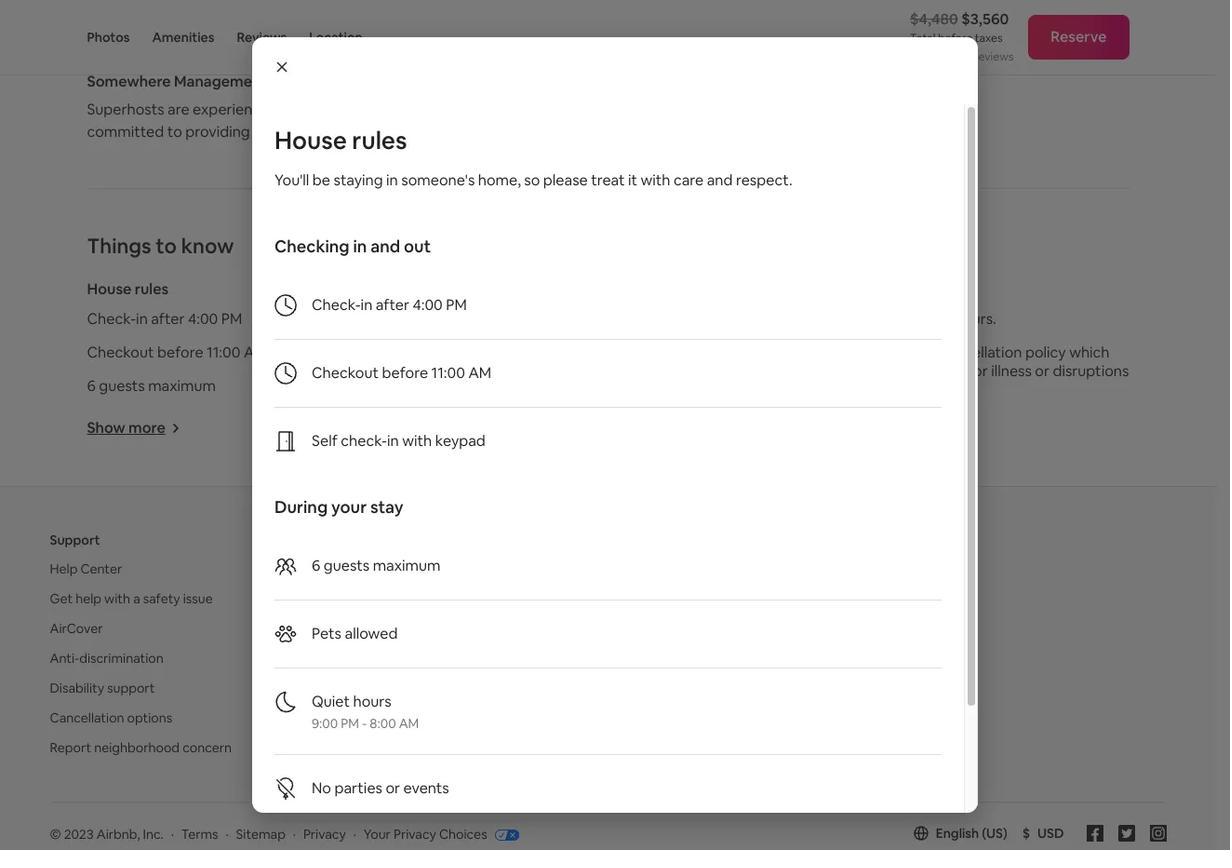 Task type: describe. For each thing, give the bounding box(es) containing it.
airbnb your home
[[425, 561, 532, 577]]

#435-
[[87, 29, 127, 49]]

amenities button
[[152, 0, 215, 74]]

housekeeping
[[112, 7, 209, 26]]

if
[[880, 361, 889, 381]]

or inside review the host's full cancellation policy which applies even if you cancel for illness or disruptions caused by covid-19.
[[1036, 361, 1050, 381]]

support
[[50, 532, 100, 549]]

stay
[[371, 496, 404, 518]]

transfer
[[817, 0, 858, 1]]

total
[[911, 31, 936, 46]]

1 vertical spatial to
[[156, 233, 177, 259]]

payment,
[[735, 0, 784, 1]]

1 show from the left
[[87, 418, 125, 438]]

house for check-
[[87, 280, 132, 299]]

1 vertical spatial am
[[469, 363, 492, 383]]

our
[[364, 7, 387, 26]]

support
[[107, 680, 155, 697]]

english (us) button
[[914, 825, 1008, 842]]

0 horizontal spatial after
[[151, 309, 185, 329]]

help
[[50, 561, 78, 577]]

free
[[792, 309, 822, 329]]

for left hosts
[[481, 590, 498, 607]]

house for you'll
[[275, 125, 347, 156]]

disability
[[50, 680, 104, 697]]

app.
[[709, 16, 732, 31]]

great
[[253, 122, 290, 142]]

inc.
[[143, 826, 164, 843]]

discrimination
[[79, 650, 164, 667]]

home,
[[478, 170, 521, 190]]

new features
[[800, 590, 879, 607]]

2 horizontal spatial pm
[[446, 295, 467, 315]]

emergency
[[866, 710, 934, 726]]

caused
[[792, 380, 841, 400]]

it
[[628, 170, 638, 190]]

aircover for hosts link
[[425, 590, 535, 607]]

get help with a safety issue link
[[50, 590, 213, 607]]

0 horizontal spatial 11:00
[[207, 343, 241, 362]]

your for during your stay
[[331, 496, 367, 518]]

your
[[364, 826, 391, 843]]

2 more from the left
[[481, 418, 518, 438]]

maximum inside house rules dialog
[[373, 556, 441, 575]]

aircover link
[[50, 620, 103, 637]]

0 horizontal spatial and
[[371, 236, 400, 257]]

for left the 48
[[911, 309, 931, 329]]

0 horizontal spatial checkout
[[87, 343, 154, 362]]

before inside $4,480 $3,560 total before taxes 163 reviews
[[938, 31, 973, 46]]

security camera/recording device
[[440, 309, 672, 329]]

please inside for housekeeping issues, please contact our manager  ray #435-282-0981
[[259, 7, 304, 26]]

check-
[[341, 431, 387, 451]]

(us)
[[982, 825, 1008, 842]]

anti-discrimination link
[[50, 650, 164, 667]]

reserve button
[[1029, 15, 1130, 60]]

host's
[[870, 343, 913, 362]]

is
[[270, 72, 281, 91]]

highly
[[285, 100, 326, 119]]

illness
[[992, 361, 1032, 381]]

house rules for be
[[275, 125, 407, 156]]

2 show from the left
[[440, 418, 478, 438]]

2 vertical spatial with
[[104, 590, 130, 607]]

management
[[174, 72, 267, 91]]

$4,480 $3,560 total before taxes 163 reviews
[[911, 9, 1014, 64]]

safety & property
[[440, 280, 564, 299]]

help
[[76, 590, 102, 607]]

aircover for aircover link
[[50, 620, 103, 637]]

in down checking in and out
[[361, 295, 373, 315]]

163
[[955, 49, 973, 64]]

policy
[[1026, 343, 1067, 362]]

during your stay
[[275, 496, 404, 518]]

disruptions
[[1053, 361, 1130, 381]]

airbnb,
[[97, 826, 140, 843]]

allowed
[[345, 624, 398, 643]]

-
[[362, 715, 367, 732]]

check- inside house rules dialog
[[312, 295, 361, 315]]

in right staying
[[386, 170, 398, 190]]

somewhere management is a superhost superhosts are experienced, highly rated hosts who are committed to providing great stays for guests.
[[87, 72, 464, 142]]

aircover for aircover for hosts
[[425, 590, 478, 607]]

device
[[626, 309, 672, 329]]

house rules for in
[[87, 280, 169, 299]]

a for safety
[[133, 590, 140, 607]]

ray
[[455, 7, 479, 26]]

a for superhost
[[284, 72, 292, 91]]

anti-
[[50, 650, 79, 667]]

1 privacy from the left
[[303, 826, 346, 843]]

1 vertical spatial with
[[402, 431, 432, 451]]

stays inside somewhere management is a superhost superhosts are experienced, highly rated hosts who are committed to providing great stays for guests.
[[294, 122, 329, 142]]

providing
[[185, 122, 250, 142]]

usd
[[1038, 825, 1065, 842]]

in down things to know
[[136, 309, 148, 329]]

quiet hours 9:00 pm - 8:00 am
[[312, 692, 419, 732]]

before inside house rules dialog
[[382, 363, 428, 383]]

out
[[404, 236, 431, 257]]

english (us)
[[936, 825, 1008, 842]]

privacy inside 'link'
[[394, 826, 437, 843]]

location button
[[309, 0, 363, 74]]

cancellation options
[[50, 710, 172, 726]]

manager
[[390, 7, 452, 26]]

6 inside house rules dialog
[[312, 556, 321, 575]]

concern
[[183, 739, 232, 756]]

1 vertical spatial before
[[157, 343, 204, 362]]

© 2023 airbnb, inc.
[[50, 826, 164, 843]]

help center link
[[50, 561, 122, 577]]

rules for after
[[135, 280, 169, 299]]

cancel
[[921, 361, 965, 381]]

things to know
[[87, 233, 234, 259]]

your privacy choices
[[364, 826, 488, 843]]

&
[[488, 280, 498, 299]]

pm inside quiet hours 9:00 pm - 8:00 am
[[341, 715, 359, 732]]

0 vertical spatial am
[[244, 343, 267, 362]]

safety
[[440, 280, 485, 299]]

2 horizontal spatial with
[[641, 170, 671, 190]]

1 show more from the left
[[87, 418, 166, 438]]

center
[[80, 561, 122, 577]]

$4,480
[[911, 9, 959, 29]]

issue
[[183, 590, 213, 607]]

property
[[502, 280, 564, 299]]

checking
[[275, 236, 350, 257]]

to inside somewhere management is a superhost superhosts are experienced, highly rated hosts who are committed to providing great stays for guests.
[[167, 122, 182, 142]]

full
[[916, 343, 937, 362]]

the inside to protect your payment, never transfer money or communicate outside of the airbnb website or app.
[[832, 1, 849, 16]]

0 horizontal spatial check-in after 4:00 pm
[[87, 309, 242, 329]]

superhosts
[[87, 100, 164, 119]]

photos button
[[87, 0, 130, 74]]

care
[[674, 170, 704, 190]]

in up stay
[[387, 431, 399, 451]]

navigate to instagram image
[[1150, 825, 1167, 842]]

get help with a safety issue
[[50, 590, 213, 607]]

during
[[275, 496, 328, 518]]



Task type: vqa. For each thing, say whether or not it's contained in the screenshot.
topmost 'a'
yes



Task type: locate. For each thing, give the bounding box(es) containing it.
0 horizontal spatial pm
[[221, 309, 242, 329]]

guests inside house rules dialog
[[324, 556, 370, 575]]

4:00 down out
[[413, 295, 443, 315]]

0 vertical spatial 6
[[87, 376, 96, 396]]

amenities
[[152, 29, 215, 46]]

1 horizontal spatial 11:00
[[432, 363, 465, 383]]

2 vertical spatial your
[[468, 561, 495, 577]]

0 vertical spatial with
[[641, 170, 671, 190]]

somewhere
[[87, 72, 171, 91]]

with left the "keypad"
[[402, 431, 432, 451]]

checking in and out
[[275, 236, 431, 257]]

or right money
[[691, 1, 702, 16]]

a left the safety
[[133, 590, 140, 607]]

for
[[332, 122, 352, 142], [911, 309, 931, 329], [968, 361, 988, 381], [481, 590, 498, 607]]

0 horizontal spatial show
[[87, 418, 125, 438]]

0 vertical spatial maximum
[[148, 376, 216, 396]]

pm left &
[[446, 295, 467, 315]]

are right who
[[443, 100, 464, 119]]

review the host's full cancellation policy which applies even if you cancel for illness or disruptions caused by covid-19.
[[792, 343, 1130, 400]]

0 horizontal spatial show more
[[87, 418, 166, 438]]

1 vertical spatial house
[[87, 280, 132, 299]]

privacy link
[[303, 826, 346, 843]]

website
[[653, 16, 694, 31]]

after inside house rules dialog
[[376, 295, 410, 315]]

sitemap link
[[236, 826, 286, 843]]

pm left -
[[341, 715, 359, 732]]

report neighborhood concern link
[[50, 739, 232, 756]]

no
[[312, 778, 331, 798]]

show
[[87, 418, 125, 438], [440, 418, 478, 438]]

1 vertical spatial cancellation
[[940, 343, 1023, 362]]

outside
[[778, 1, 816, 16]]

1 vertical spatial house rules
[[87, 280, 169, 299]]

2 vertical spatial before
[[382, 363, 428, 383]]

4:00 inside house rules dialog
[[413, 295, 443, 315]]

aircover up anti-
[[50, 620, 103, 637]]

check-in after 4:00 pm down things to know
[[87, 309, 242, 329]]

19.
[[917, 380, 935, 400]]

or inside house rules dialog
[[386, 778, 400, 798]]

1 show more button from the left
[[87, 418, 180, 438]]

sitemap
[[236, 826, 286, 843]]

know
[[181, 233, 234, 259]]

experienced,
[[193, 100, 282, 119]]

0 vertical spatial to
[[167, 122, 182, 142]]

airbnb right of
[[852, 1, 886, 16]]

with right help
[[104, 590, 130, 607]]

1 horizontal spatial check-
[[312, 295, 361, 315]]

self check-in with keypad
[[312, 431, 486, 451]]

11:00 inside house rules dialog
[[432, 363, 465, 383]]

cancellation down hours.
[[940, 343, 1023, 362]]

1 vertical spatial airbnb
[[425, 561, 465, 577]]

the inside review the host's full cancellation policy which applies even if you cancel for illness or disruptions caused by covid-19.
[[844, 343, 867, 362]]

1 horizontal spatial check-in after 4:00 pm
[[312, 295, 467, 315]]

privacy right your
[[394, 826, 437, 843]]

2 are from the left
[[443, 100, 464, 119]]

by
[[845, 380, 862, 400]]

covid-
[[865, 380, 917, 400]]

you'll be staying in someone's home, so please treat it with care and respect.
[[275, 170, 793, 190]]

pm
[[446, 295, 467, 315], [221, 309, 242, 329], [341, 715, 359, 732]]

house down things
[[87, 280, 132, 299]]

checkout before 11:00 am inside house rules dialog
[[312, 363, 492, 383]]

0 vertical spatial the
[[832, 1, 849, 16]]

2 vertical spatial am
[[399, 715, 419, 732]]

0 horizontal spatial airbnb
[[425, 561, 465, 577]]

check- down checking in and out
[[312, 295, 361, 315]]

cancellation up host's
[[826, 309, 908, 329]]

1 vertical spatial your
[[331, 496, 367, 518]]

your up aircover for hosts
[[468, 561, 495, 577]]

navigate to twitter image
[[1119, 825, 1135, 842]]

a inside somewhere management is a superhost superhosts are experienced, highly rated hosts who are committed to providing great stays for guests.
[[284, 72, 292, 91]]

1 vertical spatial maximum
[[373, 556, 441, 575]]

house rules down 'rated' at the top of the page
[[275, 125, 407, 156]]

or left events
[[386, 778, 400, 798]]

0 horizontal spatial your
[[331, 496, 367, 518]]

1 horizontal spatial and
[[707, 170, 733, 190]]

pm down the know
[[221, 309, 242, 329]]

for
[[87, 7, 109, 26]]

the right of
[[832, 1, 849, 16]]

for inside somewhere management is a superhost superhosts are experienced, highly rated hosts who are committed to providing great stays for guests.
[[332, 122, 352, 142]]

1 horizontal spatial am
[[399, 715, 419, 732]]

hours.
[[955, 309, 997, 329]]

privacy down no
[[303, 826, 346, 843]]

so
[[525, 170, 540, 190]]

house rules inside house rules dialog
[[275, 125, 407, 156]]

house inside dialog
[[275, 125, 347, 156]]

0 vertical spatial cancellation
[[826, 309, 908, 329]]

0 horizontal spatial before
[[157, 343, 204, 362]]

please inside house rules dialog
[[544, 170, 588, 190]]

0 horizontal spatial privacy
[[303, 826, 346, 843]]

house down the highly
[[275, 125, 347, 156]]

1 horizontal spatial airbnb
[[852, 1, 886, 16]]

security
[[440, 309, 496, 329]]

report
[[50, 739, 91, 756]]

hosts
[[501, 590, 535, 607]]

house rules
[[275, 125, 407, 156], [87, 280, 169, 299]]

0 horizontal spatial guests
[[99, 376, 145, 396]]

1 vertical spatial the
[[844, 343, 867, 362]]

for inside review the host's full cancellation policy which applies even if you cancel for illness or disruptions caused by covid-19.
[[968, 361, 988, 381]]

1 horizontal spatial show more button
[[440, 418, 533, 438]]

0 horizontal spatial a
[[133, 590, 140, 607]]

location
[[309, 29, 363, 46]]

0 vertical spatial 6 guests maximum
[[87, 376, 216, 396]]

please
[[259, 7, 304, 26], [544, 170, 588, 190]]

0 horizontal spatial show more button
[[87, 418, 180, 438]]

more
[[129, 418, 166, 438], [481, 418, 518, 438]]

1 horizontal spatial 6
[[312, 556, 321, 575]]

1 vertical spatial 6 guests maximum
[[312, 556, 441, 575]]

for housekeeping issues, please contact our manager  ray #435-282-0981
[[87, 7, 479, 49]]

2 horizontal spatial before
[[938, 31, 973, 46]]

1 vertical spatial stays
[[937, 710, 968, 726]]

with right it
[[641, 170, 671, 190]]

4:00
[[413, 295, 443, 315], [188, 309, 218, 329]]

aircover
[[425, 590, 478, 607], [50, 620, 103, 637]]

free cancellation for 48 hours.
[[792, 309, 997, 329]]

1 vertical spatial guests
[[324, 556, 370, 575]]

respect.
[[736, 170, 793, 190]]

1 vertical spatial and
[[371, 236, 400, 257]]

please right so
[[544, 170, 588, 190]]

rules for staying
[[352, 125, 407, 156]]

0 horizontal spatial aircover
[[50, 620, 103, 637]]

a right 'is'
[[284, 72, 292, 91]]

in
[[386, 170, 398, 190], [353, 236, 367, 257], [361, 295, 373, 315], [136, 309, 148, 329], [387, 431, 399, 451]]

4:00 down the know
[[188, 309, 218, 329]]

committed
[[87, 122, 164, 142]]

applies
[[792, 361, 841, 381]]

communicate
[[704, 1, 775, 16]]

2 show more from the left
[[440, 418, 518, 438]]

and right care
[[707, 170, 733, 190]]

0 horizontal spatial maximum
[[148, 376, 216, 396]]

1 horizontal spatial before
[[382, 363, 428, 383]]

cancellation
[[826, 309, 908, 329], [940, 343, 1023, 362]]

1 vertical spatial rules
[[135, 280, 169, 299]]

rules down hosts
[[352, 125, 407, 156]]

reviews
[[975, 49, 1014, 64]]

1 horizontal spatial aircover
[[425, 590, 478, 607]]

0 horizontal spatial checkout before 11:00 am
[[87, 343, 267, 362]]

or left app.
[[696, 16, 707, 31]]

1 vertical spatial please
[[544, 170, 588, 190]]

0 horizontal spatial 6
[[87, 376, 96, 396]]

safety
[[143, 590, 180, 607]]

1 are from the left
[[168, 100, 190, 119]]

and left out
[[371, 236, 400, 257]]

stays down the highly
[[294, 122, 329, 142]]

are up providing
[[168, 100, 190, 119]]

1 vertical spatial checkout
[[312, 363, 379, 383]]

0 vertical spatial airbnb
[[852, 1, 886, 16]]

to
[[167, 122, 182, 142], [156, 233, 177, 259]]

english
[[936, 825, 980, 842]]

1 horizontal spatial cancellation
[[940, 343, 1023, 362]]

after down out
[[376, 295, 410, 315]]

guests.
[[355, 122, 405, 142]]

review
[[792, 343, 841, 362]]

0 vertical spatial a
[[284, 72, 292, 91]]

8:00
[[370, 715, 396, 732]]

neighborhood
[[94, 739, 180, 756]]

0 horizontal spatial check-
[[87, 309, 136, 329]]

1 horizontal spatial maximum
[[373, 556, 441, 575]]

0 vertical spatial aircover
[[425, 590, 478, 607]]

cancellation inside review the host's full cancellation policy which applies even if you cancel for illness or disruptions caused by covid-19.
[[940, 343, 1023, 362]]

treat
[[591, 170, 625, 190]]

9:00
[[312, 715, 338, 732]]

1 horizontal spatial stays
[[937, 710, 968, 726]]

in right 'checking'
[[353, 236, 367, 257]]

airbnb up aircover for hosts
[[425, 561, 465, 577]]

disability support
[[50, 680, 155, 697]]

2 horizontal spatial your
[[710, 0, 733, 1]]

be
[[313, 170, 331, 190]]

money
[[653, 1, 688, 16]]

0 vertical spatial checkout
[[87, 343, 154, 362]]

house
[[275, 125, 347, 156], [87, 280, 132, 299]]

stays right the emergency
[[937, 710, 968, 726]]

privacy
[[303, 826, 346, 843], [394, 826, 437, 843]]

0 vertical spatial house
[[275, 125, 347, 156]]

to left the know
[[156, 233, 177, 259]]

navigate to facebook image
[[1087, 825, 1104, 842]]

1 vertical spatial aircover
[[50, 620, 103, 637]]

1 more from the left
[[129, 418, 166, 438]]

your for airbnb your home
[[468, 561, 495, 577]]

0 horizontal spatial house rules
[[87, 280, 169, 299]]

check-in after 4:00 pm down out
[[312, 295, 467, 315]]

2 show more button from the left
[[440, 418, 533, 438]]

parties
[[335, 778, 383, 798]]

someone's
[[402, 170, 475, 190]]

am inside quiet hours 9:00 pm - 8:00 am
[[399, 715, 419, 732]]

for left illness
[[968, 361, 988, 381]]

rules down things to know
[[135, 280, 169, 299]]

checkout inside house rules dialog
[[312, 363, 379, 383]]

1 horizontal spatial more
[[481, 418, 518, 438]]

1 horizontal spatial are
[[443, 100, 464, 119]]

photos
[[87, 29, 130, 46]]

check-in after 4:00 pm inside house rules dialog
[[312, 295, 467, 315]]

home
[[498, 561, 532, 577]]

hours
[[353, 692, 392, 711]]

you
[[892, 361, 917, 381]]

0 horizontal spatial cancellation
[[826, 309, 908, 329]]

your inside house rules dialog
[[331, 496, 367, 518]]

1 horizontal spatial show
[[440, 418, 478, 438]]

or right illness
[[1036, 361, 1050, 381]]

2 privacy from the left
[[394, 826, 437, 843]]

after down things to know
[[151, 309, 185, 329]]

carbon
[[440, 376, 491, 396]]

0 vertical spatial guests
[[99, 376, 145, 396]]

1 horizontal spatial a
[[284, 72, 292, 91]]

rated
[[329, 100, 366, 119]]

taxes
[[975, 31, 1003, 46]]

reviews
[[237, 29, 287, 46]]

0 horizontal spatial 4:00
[[188, 309, 218, 329]]

please up reviews
[[259, 7, 304, 26]]

checkout before 11:00 am
[[87, 343, 267, 362], [312, 363, 492, 383]]

1 horizontal spatial rules
[[352, 125, 407, 156]]

your up app.
[[710, 0, 733, 1]]

house rules down things
[[87, 280, 169, 299]]

0 horizontal spatial more
[[129, 418, 166, 438]]

your inside to protect your payment, never transfer money or communicate outside of the airbnb website or app.
[[710, 0, 733, 1]]

cancellation
[[50, 710, 124, 726]]

choices
[[439, 826, 488, 843]]

quiet
[[312, 692, 350, 711]]

features
[[830, 590, 879, 607]]

6 guests maximum inside house rules dialog
[[312, 556, 441, 575]]

to
[[653, 0, 666, 1]]

your left stay
[[331, 496, 367, 518]]

aircover down airbnb your home link
[[425, 590, 478, 607]]

0 vertical spatial checkout before 11:00 am
[[87, 343, 267, 362]]

1 vertical spatial a
[[133, 590, 140, 607]]

check- down things
[[87, 309, 136, 329]]

the left if
[[844, 343, 867, 362]]

house rules dialog
[[252, 37, 979, 850]]

0 horizontal spatial house
[[87, 280, 132, 299]]

0 vertical spatial please
[[259, 7, 304, 26]]

1 vertical spatial 11:00
[[432, 363, 465, 383]]

0 horizontal spatial am
[[244, 343, 267, 362]]

0 vertical spatial and
[[707, 170, 733, 190]]

0 vertical spatial before
[[938, 31, 973, 46]]

rules inside house rules dialog
[[352, 125, 407, 156]]

0 horizontal spatial stays
[[294, 122, 329, 142]]

for down 'rated' at the top of the page
[[332, 122, 352, 142]]

0 horizontal spatial are
[[168, 100, 190, 119]]

1 horizontal spatial please
[[544, 170, 588, 190]]

11:00
[[207, 343, 241, 362], [432, 363, 465, 383]]

staying
[[334, 170, 383, 190]]

with
[[641, 170, 671, 190], [402, 431, 432, 451], [104, 590, 130, 607]]

1 horizontal spatial 4:00
[[413, 295, 443, 315]]

1 horizontal spatial your
[[468, 561, 495, 577]]

before
[[938, 31, 973, 46], [157, 343, 204, 362], [382, 363, 428, 383]]

1 horizontal spatial house
[[275, 125, 347, 156]]

stays
[[294, 122, 329, 142], [937, 710, 968, 726]]

airbnb inside to protect your payment, never transfer money or communicate outside of the airbnb website or app.
[[852, 1, 886, 16]]

after
[[376, 295, 410, 315], [151, 309, 185, 329]]

0 horizontal spatial please
[[259, 7, 304, 26]]

0 horizontal spatial with
[[104, 590, 130, 607]]

1 horizontal spatial guests
[[324, 556, 370, 575]]

1 horizontal spatial privacy
[[394, 826, 437, 843]]

1 vertical spatial checkout before 11:00 am
[[312, 363, 492, 383]]

to left providing
[[167, 122, 182, 142]]

0 horizontal spatial rules
[[135, 280, 169, 299]]

0 vertical spatial house rules
[[275, 125, 407, 156]]

0 horizontal spatial 6 guests maximum
[[87, 376, 216, 396]]



